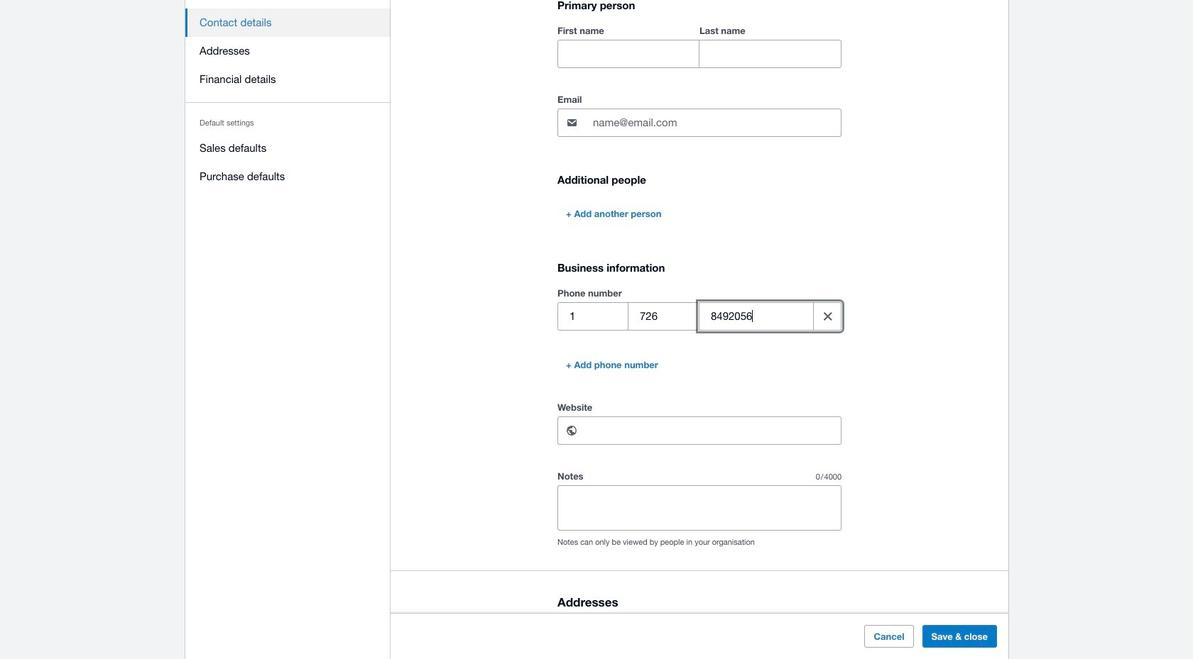 Task type: describe. For each thing, give the bounding box(es) containing it.
Area field
[[629, 303, 699, 330]]

2 group from the top
[[558, 303, 842, 331]]

Number field
[[700, 303, 807, 330]]



Task type: vqa. For each thing, say whether or not it's contained in the screenshot.
the top 'group'
yes



Task type: locate. For each thing, give the bounding box(es) containing it.
None text field
[[592, 418, 841, 445]]

None field
[[558, 41, 699, 68], [700, 41, 841, 68], [558, 41, 699, 68], [700, 41, 841, 68]]

menu
[[185, 0, 391, 200]]

1 group from the top
[[558, 22, 842, 68]]

1 vertical spatial group
[[558, 303, 842, 331]]

remove phone number image
[[814, 303, 842, 331]]

group
[[558, 22, 842, 68], [558, 303, 842, 331]]

0 vertical spatial group
[[558, 22, 842, 68]]

None text field
[[558, 487, 841, 531]]

Country field
[[558, 303, 628, 330]]

name@email.com text field
[[592, 110, 841, 137]]



